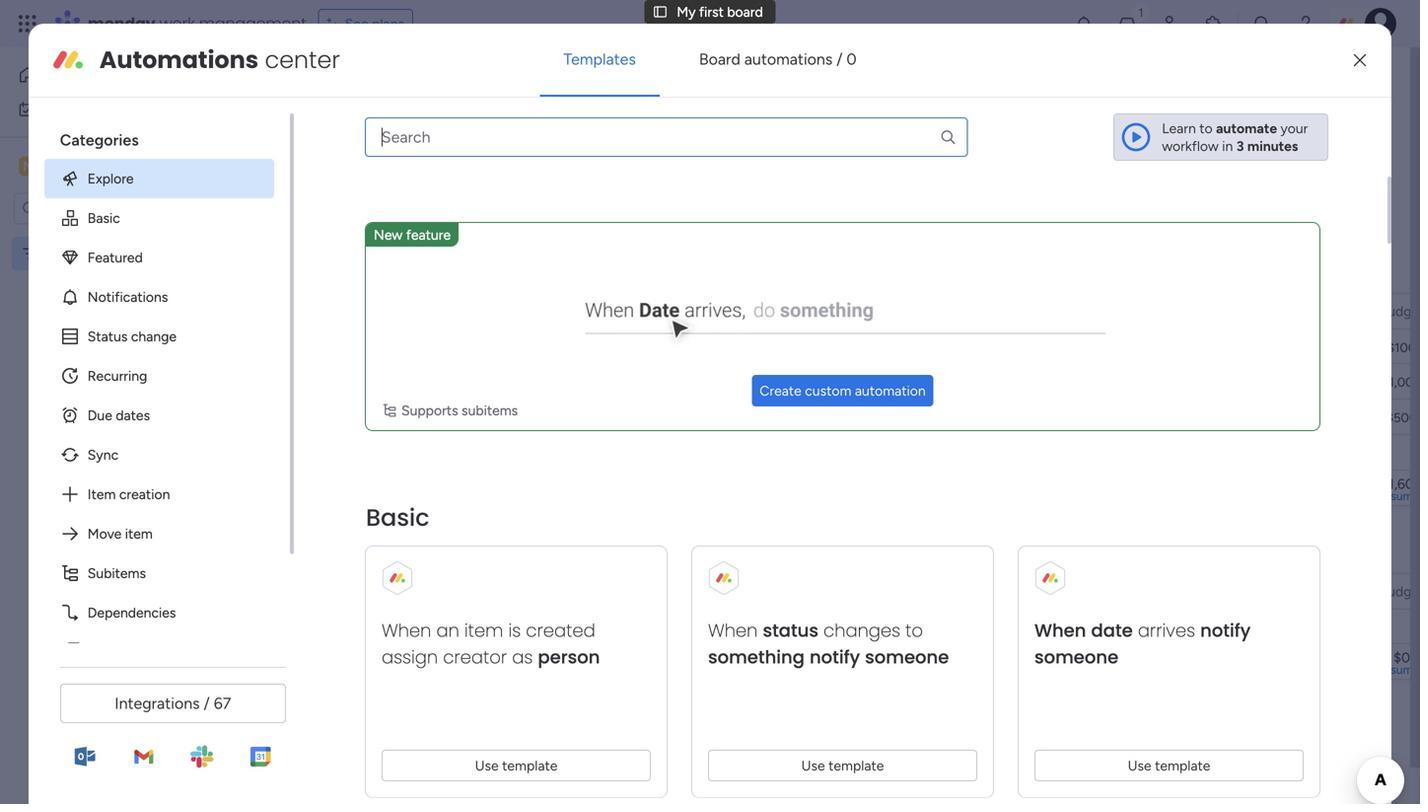 Task type: locate. For each thing, give the bounding box(es) containing it.
stands.
[[888, 110, 932, 127]]

apps image
[[1205, 14, 1224, 34]]

create custom automation
[[760, 382, 926, 399]]

1 vertical spatial month
[[384, 541, 444, 566]]

0 vertical spatial see
[[345, 15, 369, 32]]

budget for first budget field from the bottom
[[1380, 583, 1421, 600]]

item right "move"
[[125, 525, 153, 542]]

0 vertical spatial budget field
[[1375, 300, 1421, 322]]

create
[[760, 382, 802, 399]]

budget field up $0
[[1375, 581, 1421, 602]]

0 horizontal spatial date
[[988, 583, 1016, 600]]

1 vertical spatial my first board
[[300, 63, 512, 107]]

2 horizontal spatial my first board
[[677, 3, 763, 20]]

2 horizontal spatial first
[[700, 3, 724, 20]]

1 vertical spatial board
[[418, 63, 512, 107]]

0 horizontal spatial board
[[97, 245, 133, 262]]

1 when from the left
[[382, 618, 431, 643]]

template inside the "when date arrives notify someone use template"
[[1155, 757, 1211, 774]]

add view image
[[497, 147, 505, 161]]

month inside "this month" field
[[380, 260, 440, 286]]

3 template from the left
[[1155, 757, 1211, 774]]

notify inside when status changes   to something notify someone
[[810, 645, 860, 670]]

Budget field
[[1375, 300, 1421, 322], [1375, 581, 1421, 602]]

0 vertical spatial 3
[[1237, 137, 1245, 154]]

0 horizontal spatial when
[[382, 618, 431, 643]]

sum for $1,600
[[1391, 489, 1414, 503]]

0 vertical spatial my
[[677, 3, 696, 20]]

0 vertical spatial sum
[[1391, 489, 1414, 503]]

None search field
[[365, 117, 968, 157]]

see plans
[[345, 15, 405, 32]]

1 horizontal spatial status
[[833, 303, 874, 320]]

0 horizontal spatial notify
[[810, 645, 860, 670]]

month
[[380, 260, 440, 286], [384, 541, 444, 566]]

Next month field
[[334, 541, 449, 566]]

date left 'arrives' in the bottom right of the page
[[1092, 618, 1133, 643]]

inbox image
[[1118, 14, 1138, 34]]

due inside option
[[88, 407, 112, 424]]

when for when date arrives notify someone use template
[[1035, 618, 1087, 643]]

/ left 67
[[204, 694, 210, 713]]

my first board up type
[[300, 63, 512, 107]]

1 vertical spatial /
[[204, 694, 210, 713]]

search everything image
[[1253, 14, 1273, 34]]

0 vertical spatial first
[[700, 3, 724, 20]]

to inside when status changes   to something notify someone
[[906, 618, 923, 643]]

see left 'more' on the top of the page
[[900, 109, 923, 126]]

1 horizontal spatial basic
[[366, 501, 429, 534]]

create custom automation button
[[752, 375, 934, 406]]

1 horizontal spatial use
[[802, 757, 825, 774]]

2 someone from the left
[[1035, 645, 1119, 670]]

0 horizontal spatial item
[[125, 525, 153, 542]]

1 vertical spatial see
[[900, 109, 923, 126]]

see inside button
[[345, 15, 369, 32]]

1 horizontal spatial of
[[751, 110, 764, 127]]

help image
[[1297, 14, 1316, 34]]

search image
[[940, 128, 958, 146]]

2 of from the left
[[751, 110, 764, 127]]

my first board list box
[[0, 233, 252, 537]]

first down 'search in workspace' 'field'
[[69, 245, 93, 262]]

my
[[677, 3, 696, 20], [300, 63, 345, 107], [46, 245, 65, 262]]

as
[[512, 645, 533, 670]]

$1,600 sum
[[1382, 476, 1421, 503]]

date inside the "when date arrives notify someone use template"
[[1092, 618, 1133, 643]]

your workflow in
[[1163, 120, 1309, 154]]

1 vertical spatial to
[[906, 618, 923, 643]]

when for when status changes   to something notify someone
[[708, 618, 758, 643]]

when inside the "when date arrives notify someone use template"
[[1035, 618, 1087, 643]]

0 vertical spatial status
[[833, 303, 874, 320]]

status inside field
[[833, 303, 874, 320]]

new
[[374, 226, 403, 243]]

0 horizontal spatial use template
[[475, 757, 558, 774]]

sum inside $1,600 sum
[[1391, 489, 1414, 503]]

first up type
[[353, 63, 410, 107]]

date inside due date field
[[988, 583, 1016, 600]]

1 horizontal spatial your
[[1281, 120, 1309, 136]]

someone down "column information" image
[[1035, 645, 1119, 670]]

budget up $0
[[1380, 583, 1421, 600]]

1 horizontal spatial when
[[708, 618, 758, 643]]

owner for 1st owner field
[[718, 303, 759, 320]]

0 vertical spatial /
[[837, 50, 843, 68]]

someone inside the "when date arrives notify someone use template"
[[1035, 645, 1119, 670]]

2 use template from the left
[[802, 757, 884, 774]]

0 horizontal spatial my first board
[[46, 245, 133, 262]]

your up automate
[[1281, 120, 1309, 136]]

first
[[700, 3, 724, 20], [353, 63, 410, 107], [69, 245, 93, 262]]

template for person
[[502, 757, 558, 774]]

someone down "changes"
[[865, 645, 949, 670]]

0 horizontal spatial my
[[46, 245, 65, 262]]

move item option
[[44, 514, 274, 553]]

0 horizontal spatial 3
[[421, 409, 428, 426]]

work
[[159, 12, 195, 35]]

2 horizontal spatial when
[[1035, 618, 1087, 643]]

main right workspace icon
[[45, 157, 80, 176]]

0 vertical spatial budget
[[1380, 303, 1421, 320]]

budget
[[1380, 303, 1421, 320], [1380, 583, 1421, 600]]

1 horizontal spatial see
[[900, 109, 923, 126]]

67
[[214, 694, 231, 713]]

my work image
[[18, 100, 36, 118]]

my first board
[[677, 3, 763, 20], [300, 63, 512, 107], [46, 245, 133, 262]]

3
[[1237, 137, 1245, 154], [421, 409, 428, 426]]

see
[[345, 15, 369, 32], [900, 109, 923, 126]]

2 vertical spatial my
[[46, 245, 65, 262]]

1 horizontal spatial notify
[[1201, 618, 1251, 643]]

date for when
[[1092, 618, 1133, 643]]

2 vertical spatial my first board
[[46, 245, 133, 262]]

0 vertical spatial due
[[88, 407, 112, 424]]

main for main workspace
[[45, 157, 80, 176]]

2 vertical spatial board
[[97, 245, 133, 262]]

my first board inside list box
[[46, 245, 133, 262]]

notify down "changes"
[[810, 645, 860, 670]]

3 when from the left
[[1035, 618, 1087, 643]]

Due date field
[[955, 581, 1021, 602]]

2 use template button from the left
[[708, 750, 978, 781]]

month right next
[[384, 541, 444, 566]]

basic
[[88, 209, 120, 226], [366, 501, 429, 534]]

1 vertical spatial basic
[[366, 501, 429, 534]]

month down new feature
[[380, 260, 440, 286]]

board up 'board'
[[728, 3, 763, 20]]

0 horizontal spatial main
[[45, 157, 80, 176]]

0 horizontal spatial due
[[88, 407, 112, 424]]

0 vertical spatial month
[[380, 260, 440, 286]]

0 horizontal spatial first
[[69, 245, 93, 262]]

learn
[[1163, 120, 1197, 136]]

1 horizontal spatial to
[[1200, 120, 1213, 136]]

3 right the in
[[1237, 137, 1245, 154]]

1 sum from the top
[[1391, 489, 1414, 503]]

when up assign
[[382, 618, 431, 643]]

automations center
[[99, 43, 340, 76]]

1 template from the left
[[502, 757, 558, 774]]

creation
[[119, 486, 170, 503]]

0 horizontal spatial see
[[345, 15, 369, 32]]

2 horizontal spatial board
[[728, 3, 763, 20]]

sync
[[88, 446, 119, 463]]

of right type
[[411, 110, 424, 127]]

budget up $100
[[1380, 303, 1421, 320]]

2 budget from the top
[[1380, 583, 1421, 600]]

2 use from the left
[[802, 757, 825, 774]]

0 vertical spatial owner field
[[713, 300, 764, 322]]

1 vertical spatial owner
[[718, 583, 759, 600]]

1 horizontal spatial first
[[353, 63, 410, 107]]

1 vertical spatial date
[[1092, 618, 1133, 643]]

0 horizontal spatial of
[[411, 110, 424, 127]]

Owner field
[[713, 300, 764, 322], [713, 581, 764, 602]]

1 vertical spatial budget
[[1380, 583, 1421, 600]]

categories heading
[[44, 113, 274, 159]]

owner for second owner field from the top
[[718, 583, 759, 600]]

1 use template button from the left
[[382, 750, 651, 781]]

1 vertical spatial my
[[300, 63, 345, 107]]

use
[[475, 757, 499, 774], [802, 757, 825, 774], [1128, 757, 1152, 774]]

0 vertical spatial date
[[988, 583, 1016, 600]]

status for status
[[833, 303, 874, 320]]

status up recurring
[[88, 328, 128, 345]]

any
[[354, 110, 376, 127]]

1 owner from the top
[[718, 303, 759, 320]]

due left "column information" image
[[960, 583, 985, 600]]

basic up "next month"
[[366, 501, 429, 534]]

next
[[339, 541, 379, 566]]

my first board down 'search in workspace' 'field'
[[46, 245, 133, 262]]

integrations / 67 button
[[60, 684, 286, 723]]

add
[[337, 723, 363, 740]]

month for this month
[[380, 260, 440, 286]]

use template button
[[382, 750, 651, 781], [708, 750, 978, 781], [1035, 750, 1304, 781]]

1 use template from the left
[[475, 757, 558, 774]]

0 horizontal spatial status
[[88, 328, 128, 345]]

My first board field
[[295, 63, 517, 107]]

main inside workspace selection 'element'
[[45, 157, 80, 176]]

0 vertical spatial to
[[1200, 120, 1213, 136]]

see more
[[900, 109, 959, 126]]

first up 'board'
[[700, 3, 724, 20]]

1 horizontal spatial someone
[[1035, 645, 1119, 670]]

status up done
[[833, 303, 874, 320]]

automate
[[1217, 120, 1278, 136]]

notify
[[1201, 618, 1251, 643], [810, 645, 860, 670]]

template for status
[[829, 757, 884, 774]]

use template
[[475, 757, 558, 774], [802, 757, 884, 774]]

notify right 'arrives' in the bottom right of the page
[[1201, 618, 1251, 643]]

1 vertical spatial budget field
[[1375, 581, 1421, 602]]

next month
[[339, 541, 444, 566]]

3 use from the left
[[1128, 757, 1152, 774]]

keep
[[683, 110, 713, 127]]

main inside button
[[330, 146, 359, 162]]

1 vertical spatial item
[[464, 618, 503, 643]]

sync option
[[44, 435, 274, 474]]

1 vertical spatial sum
[[1391, 663, 1414, 677]]

your inside your workflow in
[[1281, 120, 1309, 136]]

date
[[988, 583, 1016, 600], [1092, 618, 1133, 643]]

2 horizontal spatial use
[[1128, 757, 1152, 774]]

see for see plans
[[345, 15, 369, 32]]

0 horizontal spatial use template button
[[382, 750, 651, 781]]

1 vertical spatial notify
[[810, 645, 860, 670]]

due for due dates
[[88, 407, 112, 424]]

1 vertical spatial first
[[353, 63, 410, 107]]

$1,600
[[1382, 476, 1421, 492]]

dates
[[116, 407, 150, 424]]

1 horizontal spatial due
[[960, 583, 985, 600]]

1 horizontal spatial template
[[829, 757, 884, 774]]

move
[[88, 525, 122, 542]]

2 sum from the top
[[1391, 663, 1414, 677]]

2 owner from the top
[[718, 583, 759, 600]]

to up workflow
[[1200, 120, 1213, 136]]

basic down explore
[[88, 209, 120, 226]]

item inside when an item is created assign creator as
[[464, 618, 503, 643]]

0 horizontal spatial template
[[502, 757, 558, 774]]

Status field
[[829, 300, 878, 322]]

2 horizontal spatial template
[[1155, 757, 1211, 774]]

sum for $0
[[1391, 663, 1414, 677]]

1 of from the left
[[411, 110, 424, 127]]

sum
[[1391, 489, 1414, 503], [1391, 663, 1414, 677]]

invite members image
[[1161, 14, 1181, 34]]

use template button for when
[[708, 750, 978, 781]]

1 horizontal spatial item
[[464, 618, 503, 643]]

0 vertical spatial basic
[[88, 209, 120, 226]]

0 horizontal spatial use
[[475, 757, 499, 774]]

person
[[538, 645, 600, 670]]

option
[[0, 236, 252, 240]]

when inside when an item is created assign creator as
[[382, 618, 431, 643]]

0 vertical spatial owner
[[718, 303, 759, 320]]

someone inside when status changes   to something notify someone
[[865, 645, 949, 670]]

main left table
[[330, 146, 359, 162]]

2 vertical spatial first
[[69, 245, 93, 262]]

0 vertical spatial board
[[728, 3, 763, 20]]

1 horizontal spatial main
[[330, 146, 359, 162]]

owner field up create
[[713, 300, 764, 322]]

show board description image
[[526, 75, 549, 95]]

1 budget from the top
[[1380, 303, 1421, 320]]

2 horizontal spatial use template button
[[1035, 750, 1304, 781]]

0 horizontal spatial someone
[[865, 645, 949, 670]]

this month
[[339, 260, 440, 286]]

automations  center image
[[52, 44, 84, 76]]

board activity image
[[1204, 73, 1227, 97]]

of right track
[[751, 110, 764, 127]]

1 horizontal spatial use template button
[[708, 750, 978, 781]]

when inside when status changes   to something notify someone
[[708, 618, 758, 643]]

2 template from the left
[[829, 757, 884, 774]]

group
[[396, 723, 432, 740]]

3 right project
[[421, 409, 428, 426]]

budget field up $100
[[1375, 300, 1421, 322]]

when down "column information" image
[[1035, 618, 1087, 643]]

plans
[[372, 15, 405, 32]]

month inside next month field
[[384, 541, 444, 566]]

1 vertical spatial owner field
[[713, 581, 764, 602]]

due
[[88, 407, 112, 424], [960, 583, 985, 600]]

use template for status
[[802, 757, 884, 774]]

1 someone from the left
[[865, 645, 949, 670]]

type
[[380, 110, 408, 127]]

table
[[363, 146, 395, 162]]

due date
[[960, 583, 1016, 600]]

2 budget field from the top
[[1375, 581, 1421, 602]]

0 vertical spatial notify
[[1201, 618, 1251, 643]]

due left dates
[[88, 407, 112, 424]]

status inside option
[[88, 328, 128, 345]]

1 vertical spatial status
[[88, 328, 128, 345]]

0
[[847, 50, 857, 68]]

date left "column information" image
[[988, 583, 1016, 600]]

1 horizontal spatial use template
[[802, 757, 884, 774]]

item up creator
[[464, 618, 503, 643]]

status change option
[[44, 317, 274, 356]]

main
[[330, 146, 359, 162], [45, 157, 80, 176]]

to right "changes"
[[906, 618, 923, 643]]

your
[[809, 110, 836, 127], [1281, 120, 1309, 136]]

0 horizontal spatial to
[[906, 618, 923, 643]]

add new group
[[337, 723, 432, 740]]

monday
[[88, 12, 155, 35]]

/
[[837, 50, 843, 68], [204, 694, 210, 713]]

when up something
[[708, 618, 758, 643]]

when status changes   to something notify someone
[[708, 618, 949, 670]]

1 use from the left
[[475, 757, 499, 774]]

1 horizontal spatial date
[[1092, 618, 1133, 643]]

board up project.
[[418, 63, 512, 107]]

when
[[382, 618, 431, 643], [708, 618, 758, 643], [1035, 618, 1087, 643]]

recurring option
[[44, 356, 274, 395]]

workspace
[[84, 157, 162, 176]]

1 vertical spatial due
[[960, 583, 985, 600]]

board up notifications
[[97, 245, 133, 262]]

to
[[1200, 120, 1213, 136], [906, 618, 923, 643]]

recurring
[[88, 367, 147, 384]]

2 when from the left
[[708, 618, 758, 643]]

changes
[[824, 618, 901, 643]]

see left plans
[[345, 15, 369, 32]]

template
[[502, 757, 558, 774], [829, 757, 884, 774], [1155, 757, 1211, 774]]

0 horizontal spatial basic
[[88, 209, 120, 226]]

my first board up 'board'
[[677, 3, 763, 20]]

1 horizontal spatial 3
[[1237, 137, 1245, 154]]

your right where
[[809, 110, 836, 127]]

due inside field
[[960, 583, 985, 600]]

0 vertical spatial item
[[125, 525, 153, 542]]

categories list box
[[44, 113, 294, 672]]

/ left 0
[[837, 50, 843, 68]]

owner field up status
[[713, 581, 764, 602]]

home
[[45, 67, 83, 83]]



Task type: vqa. For each thing, say whether or not it's contained in the screenshot.
bottommost THE OPTIONS Icon
no



Task type: describe. For each thing, give the bounding box(es) containing it.
new
[[366, 723, 392, 740]]

notifications
[[88, 288, 168, 305]]

1 horizontal spatial /
[[837, 50, 843, 68]]

1 vertical spatial 3
[[421, 409, 428, 426]]

integrations / 67
[[115, 694, 231, 713]]

main table
[[330, 146, 395, 162]]

This month field
[[334, 260, 445, 286]]

budget for 2nd budget field from the bottom
[[1380, 303, 1421, 320]]

featured option
[[44, 238, 274, 277]]

arrives
[[1138, 618, 1196, 643]]

autopilot image
[[1230, 140, 1247, 166]]

assign
[[382, 645, 438, 670]]

use for person
[[475, 757, 499, 774]]

manage any type of project. assign owners, set timelines and keep track of where your project stands.
[[302, 110, 932, 127]]

change
[[131, 328, 177, 345]]

notifications option
[[44, 277, 274, 317]]

creator
[[443, 645, 507, 670]]

assign
[[479, 110, 520, 127]]

use inside the "when date arrives notify someone use template"
[[1128, 757, 1152, 774]]

set
[[575, 110, 594, 127]]

see plans button
[[318, 9, 414, 38]]

project
[[373, 409, 418, 426]]

v2 done deadline image
[[927, 372, 942, 391]]

kanban
[[425, 146, 471, 162]]

first inside list box
[[69, 245, 93, 262]]

main table button
[[299, 138, 410, 170]]

minutes
[[1248, 137, 1299, 154]]

use template for person
[[475, 757, 558, 774]]

timelines
[[598, 110, 653, 127]]

$500
[[1387, 410, 1418, 426]]

feature
[[406, 226, 451, 243]]

3 use template button from the left
[[1035, 750, 1304, 781]]

month for next month
[[384, 541, 444, 566]]

status for status change
[[88, 328, 128, 345]]

1 budget field from the top
[[1375, 300, 1421, 322]]

$1,000
[[1383, 374, 1421, 390]]

subitems
[[462, 402, 518, 419]]

learn to automate
[[1163, 120, 1278, 136]]

workspace image
[[19, 155, 38, 177]]

use template button for when an item is created assign creator as
[[382, 750, 651, 781]]

explore
[[88, 170, 134, 187]]

center
[[265, 43, 340, 76]]

supports
[[401, 402, 458, 419]]

main for main table
[[330, 146, 359, 162]]

3 minutes
[[1237, 137, 1299, 154]]

when for when an item is created assign creator as
[[382, 618, 431, 643]]

notify inside the "when date arrives notify someone use template"
[[1201, 618, 1251, 643]]

1 horizontal spatial my first board
[[300, 63, 512, 107]]

templates button
[[540, 35, 660, 83]]

item creation
[[88, 486, 170, 503]]

$0 sum
[[1391, 649, 1414, 677]]

where
[[767, 110, 806, 127]]

basic inside option
[[88, 209, 120, 226]]

select product image
[[18, 14, 37, 34]]

move item
[[88, 525, 153, 542]]

$0
[[1394, 649, 1411, 666]]

manage
[[302, 110, 351, 127]]

notifications image
[[1075, 14, 1094, 34]]

column information image
[[1030, 584, 1046, 599]]

due dates
[[88, 407, 150, 424]]

something
[[708, 645, 805, 670]]

automations
[[745, 50, 833, 68]]

owners,
[[524, 110, 572, 127]]

and
[[657, 110, 680, 127]]

0 horizontal spatial your
[[809, 110, 836, 127]]

categories
[[60, 131, 139, 149]]

status
[[763, 618, 819, 643]]

subitems
[[88, 565, 146, 581]]

due for due date
[[960, 583, 985, 600]]

track
[[716, 110, 747, 127]]

more
[[927, 109, 959, 126]]

management
[[199, 12, 307, 35]]

this
[[339, 260, 376, 286]]

an
[[436, 618, 459, 643]]

stuck
[[835, 409, 871, 426]]

0 vertical spatial my first board
[[677, 3, 763, 20]]

explore option
[[44, 159, 274, 198]]

my inside list box
[[46, 245, 65, 262]]

date for due
[[988, 583, 1016, 600]]

use for status
[[802, 757, 825, 774]]

Search for a column type search field
[[365, 117, 968, 157]]

board automations / 0 button
[[676, 35, 881, 83]]

workspace selection element
[[19, 154, 165, 180]]

done
[[837, 373, 869, 390]]

john smith image
[[1366, 8, 1397, 39]]

board automations / 0
[[699, 50, 857, 68]]

1 owner field from the top
[[713, 300, 764, 322]]

item inside option
[[125, 525, 153, 542]]

project 3
[[373, 409, 428, 426]]

see for see more
[[900, 109, 923, 126]]

basic option
[[44, 198, 274, 238]]

1 horizontal spatial board
[[418, 63, 512, 107]]

project.
[[428, 110, 476, 127]]

dependencies option
[[44, 593, 274, 632]]

1 image
[[1133, 1, 1150, 23]]

m
[[23, 158, 34, 175]]

automation
[[855, 382, 926, 399]]

subitems option
[[44, 553, 274, 593]]

workflow
[[1163, 137, 1219, 154]]

2 owner field from the top
[[713, 581, 764, 602]]

in
[[1223, 137, 1234, 154]]

when an item is created assign creator as
[[382, 618, 595, 670]]

board inside list box
[[97, 245, 133, 262]]

custom
[[805, 382, 852, 399]]

supports subitems
[[401, 402, 518, 419]]

0 horizontal spatial /
[[204, 694, 210, 713]]

2 horizontal spatial my
[[677, 3, 696, 20]]

item
[[88, 486, 116, 503]]

1 horizontal spatial my
[[300, 63, 345, 107]]

new feature
[[374, 226, 451, 243]]

item creation option
[[44, 474, 274, 514]]

status change
[[88, 328, 177, 345]]

is
[[508, 618, 521, 643]]

Search in workspace field
[[41, 197, 165, 220]]

monday work management
[[88, 12, 307, 35]]

add new group button
[[301, 715, 441, 747]]

project
[[840, 110, 885, 127]]

when date arrives notify someone use template
[[1035, 618, 1251, 774]]

board
[[699, 50, 741, 68]]

main workspace
[[45, 157, 162, 176]]

templates
[[564, 50, 636, 68]]

due dates option
[[44, 395, 274, 435]]

home button
[[12, 59, 212, 91]]



